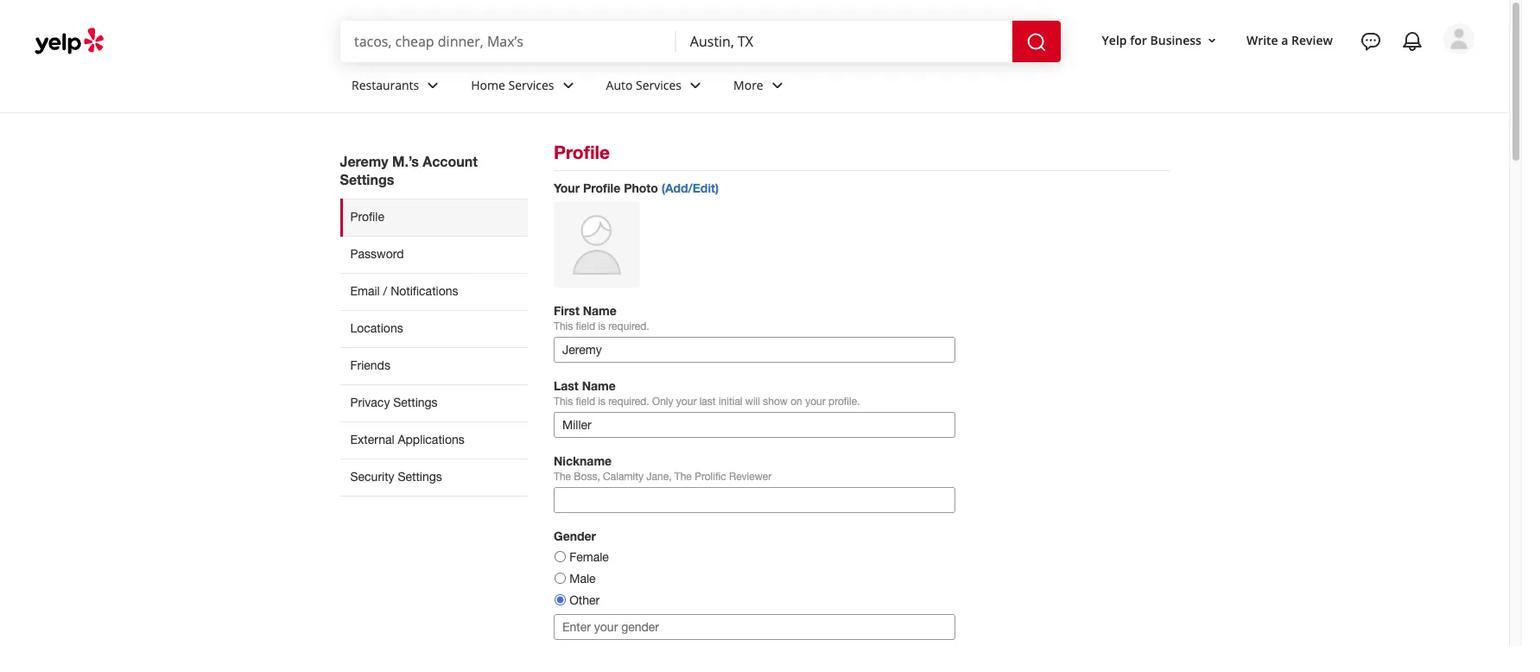 Task type: vqa. For each thing, say whether or not it's contained in the screenshot.
Plumbers
no



Task type: locate. For each thing, give the bounding box(es) containing it.
services right home
[[509, 77, 554, 93]]

(add/edit)
[[662, 181, 719, 195]]

your left last
[[677, 396, 697, 408]]

this for last
[[554, 396, 573, 408]]

1 horizontal spatial the
[[675, 471, 692, 483]]

profile
[[554, 142, 610, 163], [583, 181, 621, 195], [350, 210, 385, 224]]

required. inside first name this field is required.
[[609, 321, 650, 333]]

settings inside jeremy m.'s account settings
[[340, 171, 394, 188]]

1 horizontal spatial your
[[806, 396, 826, 408]]

profile up password on the top left of the page
[[350, 210, 385, 224]]

name inside first name this field is required.
[[583, 303, 617, 318]]

name right last
[[582, 379, 616, 393]]

1 horizontal spatial services
[[636, 77, 682, 93]]

calamity
[[603, 471, 644, 483]]

2 services from the left
[[636, 77, 682, 93]]

first name this field is required.
[[554, 303, 650, 333]]

first
[[554, 303, 580, 318]]

2 your from the left
[[806, 396, 826, 408]]

2 vertical spatial profile
[[350, 210, 385, 224]]

your profile photo (add/edit)
[[554, 181, 719, 195]]

0 vertical spatial field
[[576, 321, 595, 333]]

2 vertical spatial settings
[[398, 470, 442, 484]]

First Name text field
[[554, 337, 956, 363]]

notifications
[[391, 284, 458, 298]]

the
[[554, 471, 571, 483], [675, 471, 692, 483]]

profile.
[[829, 396, 860, 408]]

this down first
[[554, 321, 573, 333]]

the right jane,
[[675, 471, 692, 483]]

2 is from the top
[[598, 396, 606, 408]]

nickname the boss, calamity jane, the prolific reviewer
[[554, 454, 772, 483]]

24 chevron down v2 image right more
[[767, 75, 788, 96]]

review
[[1292, 32, 1334, 48]]

field down last
[[576, 396, 595, 408]]

2 this from the top
[[554, 396, 573, 408]]

profile link
[[340, 199, 528, 236]]

24 chevron down v2 image inside auto services link
[[685, 75, 706, 96]]

field inside last name this field is required. only your last initial will show on your profile.
[[576, 396, 595, 408]]

search image
[[1026, 32, 1047, 52]]

3 24 chevron down v2 image from the left
[[685, 75, 706, 96]]

0 vertical spatial settings
[[340, 171, 394, 188]]

boss,
[[574, 471, 600, 483]]

name inside last name this field is required. only your last initial will show on your profile.
[[582, 379, 616, 393]]

required. inside last name this field is required. only your last initial will show on your profile.
[[609, 396, 650, 408]]

last name this field is required. only your last initial will show on your profile.
[[554, 379, 860, 408]]

field
[[576, 321, 595, 333], [576, 396, 595, 408]]

write a review link
[[1240, 25, 1340, 56]]

password link
[[340, 236, 528, 273]]

your right on
[[806, 396, 826, 408]]

24 chevron down v2 image inside home services link
[[558, 75, 579, 96]]

1 horizontal spatial none field
[[690, 32, 999, 51]]

0 vertical spatial name
[[583, 303, 617, 318]]

none field find
[[354, 32, 663, 51]]

is
[[598, 321, 606, 333], [598, 396, 606, 408]]

auto
[[606, 77, 633, 93]]

0 vertical spatial is
[[598, 321, 606, 333]]

auto services link
[[592, 62, 720, 112]]

jane,
[[647, 471, 672, 483]]

reviewer
[[729, 471, 772, 483]]

profile up your in the top left of the page
[[554, 142, 610, 163]]

name for first
[[583, 303, 617, 318]]

this down last
[[554, 396, 573, 408]]

email / notifications link
[[340, 273, 528, 310]]

24 chevron down v2 image for home services
[[558, 75, 579, 96]]

your
[[554, 181, 580, 195]]

1 24 chevron down v2 image from the left
[[423, 75, 444, 96]]

this inside last name this field is required. only your last initial will show on your profile.
[[554, 396, 573, 408]]

m.'s
[[392, 153, 419, 169]]

field inside first name this field is required.
[[576, 321, 595, 333]]

services for auto services
[[636, 77, 682, 93]]

24 chevron down v2 image
[[423, 75, 444, 96], [558, 75, 579, 96], [685, 75, 706, 96], [767, 75, 788, 96]]

yelp for business button
[[1095, 25, 1226, 56]]

settings
[[340, 171, 394, 188], [393, 396, 438, 410], [398, 470, 442, 484]]

4 24 chevron down v2 image from the left
[[767, 75, 788, 96]]

1 this from the top
[[554, 321, 573, 333]]

0 horizontal spatial the
[[554, 471, 571, 483]]

1 field from the top
[[576, 321, 595, 333]]

your
[[677, 396, 697, 408], [806, 396, 826, 408]]

notifications image
[[1403, 31, 1423, 52]]

16 chevron down v2 image
[[1206, 33, 1219, 47]]

security settings
[[350, 470, 442, 484]]

settings up external applications
[[393, 396, 438, 410]]

1 is from the top
[[598, 321, 606, 333]]

(add/edit) link
[[662, 181, 719, 195]]

none field the near
[[690, 32, 999, 51]]

services for home services
[[509, 77, 554, 93]]

1 vertical spatial name
[[582, 379, 616, 393]]

None search field
[[341, 21, 1064, 62]]

is inside last name this field is required. only your last initial will show on your profile.
[[598, 396, 606, 408]]

settings for privacy
[[393, 396, 438, 410]]

auto services
[[606, 77, 682, 93]]

applications
[[398, 433, 465, 447]]

user actions element
[[1089, 22, 1499, 128]]

None field
[[354, 32, 663, 51], [690, 32, 999, 51]]

friends
[[350, 359, 391, 372]]

2 field from the top
[[576, 396, 595, 408]]

0 vertical spatial profile
[[554, 142, 610, 163]]

24 chevron down v2 image for more
[[767, 75, 788, 96]]

settings for security
[[398, 470, 442, 484]]

is inside first name this field is required.
[[598, 321, 606, 333]]

1 vertical spatial is
[[598, 396, 606, 408]]

this for first
[[554, 321, 573, 333]]

1 vertical spatial this
[[554, 396, 573, 408]]

business categories element
[[338, 62, 1475, 112]]

for
[[1131, 32, 1148, 48]]

2 24 chevron down v2 image from the left
[[558, 75, 579, 96]]

this inside first name this field is required.
[[554, 321, 573, 333]]

field down first
[[576, 321, 595, 333]]

1 none field from the left
[[354, 32, 663, 51]]

initial
[[719, 396, 743, 408]]

restaurants link
[[338, 62, 457, 112]]

0 vertical spatial this
[[554, 321, 573, 333]]

settings down applications at the left
[[398, 470, 442, 484]]

Last Name text field
[[554, 412, 956, 438]]

1 services from the left
[[509, 77, 554, 93]]

yelp
[[1102, 32, 1127, 48]]

jeremy m. image
[[1444, 23, 1475, 54]]

2 none field from the left
[[690, 32, 999, 51]]

none field up the business categories element
[[690, 32, 999, 51]]

2 required. from the top
[[609, 396, 650, 408]]

external
[[350, 433, 395, 447]]

this
[[554, 321, 573, 333], [554, 396, 573, 408]]

required.
[[609, 321, 650, 333], [609, 396, 650, 408]]

name right first
[[583, 303, 617, 318]]

last
[[700, 396, 716, 408]]

0 horizontal spatial services
[[509, 77, 554, 93]]

24 chevron down v2 image inside more link
[[767, 75, 788, 96]]

none field up home services
[[354, 32, 663, 51]]

services right auto at the left of page
[[636, 77, 682, 93]]

0 horizontal spatial your
[[677, 396, 697, 408]]

services
[[509, 77, 554, 93], [636, 77, 682, 93]]

settings down jeremy
[[340, 171, 394, 188]]

Other radio
[[555, 595, 566, 606]]

privacy
[[350, 396, 390, 410]]

0 horizontal spatial none field
[[354, 32, 663, 51]]

1 vertical spatial field
[[576, 396, 595, 408]]

profile right your in the top left of the page
[[583, 181, 621, 195]]

the left the "boss,"
[[554, 471, 571, 483]]

1 required. from the top
[[609, 321, 650, 333]]

will
[[746, 396, 760, 408]]

1 vertical spatial required.
[[609, 396, 650, 408]]

name
[[583, 303, 617, 318], [582, 379, 616, 393]]

24 chevron down v2 image right restaurants
[[423, 75, 444, 96]]

24 chevron down v2 image left auto at the left of page
[[558, 75, 579, 96]]

24 chevron down v2 image inside restaurants link
[[423, 75, 444, 96]]

external applications
[[350, 433, 465, 447]]

0 vertical spatial required.
[[609, 321, 650, 333]]

restaurants
[[352, 77, 419, 93]]

name for last
[[582, 379, 616, 393]]

1 your from the left
[[677, 396, 697, 408]]

security
[[350, 470, 395, 484]]

24 chevron down v2 image right auto services
[[685, 75, 706, 96]]

1 vertical spatial settings
[[393, 396, 438, 410]]

2 the from the left
[[675, 471, 692, 483]]



Task type: describe. For each thing, give the bounding box(es) containing it.
a
[[1282, 32, 1289, 48]]

home services link
[[457, 62, 592, 112]]

photo
[[624, 181, 658, 195]]

Find text field
[[354, 32, 663, 51]]

nickname
[[554, 454, 612, 468]]

is for first
[[598, 321, 606, 333]]

field for first
[[576, 321, 595, 333]]

privacy settings
[[350, 396, 438, 410]]

jeremy
[[340, 153, 388, 169]]

prolific
[[695, 471, 726, 483]]

is for last
[[598, 396, 606, 408]]

password
[[350, 247, 404, 261]]

female
[[570, 551, 609, 564]]

home services
[[471, 77, 554, 93]]

external applications link
[[340, 422, 528, 459]]

24 chevron down v2 image for restaurants
[[423, 75, 444, 96]]

only
[[653, 396, 674, 408]]

Enter your gender text field
[[554, 614, 956, 640]]

Near text field
[[690, 32, 999, 51]]

show
[[763, 396, 788, 408]]

locations
[[350, 321, 403, 335]]

more link
[[720, 62, 802, 112]]

business
[[1151, 32, 1202, 48]]

account
[[423, 153, 478, 169]]

jeremy m.'s account settings
[[340, 153, 478, 188]]

gender
[[554, 529, 596, 544]]

locations link
[[340, 310, 528, 347]]

1 vertical spatial profile
[[583, 181, 621, 195]]

profile inside profile link
[[350, 210, 385, 224]]

required. for first
[[609, 321, 650, 333]]

/
[[383, 284, 387, 298]]

more
[[734, 77, 764, 93]]

write
[[1247, 32, 1279, 48]]

messages image
[[1361, 31, 1382, 52]]

24 chevron down v2 image for auto services
[[685, 75, 706, 96]]

security settings link
[[340, 459, 528, 497]]

email / notifications
[[350, 284, 458, 298]]

email
[[350, 284, 380, 298]]

required. for last
[[609, 396, 650, 408]]

field for last
[[576, 396, 595, 408]]

home
[[471, 77, 505, 93]]

write a review
[[1247, 32, 1334, 48]]

Male radio
[[555, 573, 566, 584]]

last
[[554, 379, 579, 393]]

Female radio
[[555, 552, 566, 563]]

male
[[570, 572, 596, 586]]

other
[[570, 594, 600, 608]]

privacy settings link
[[340, 385, 528, 422]]

friends link
[[340, 347, 528, 385]]

yelp for business
[[1102, 32, 1202, 48]]

on
[[791, 396, 803, 408]]

Nickname text field
[[554, 487, 956, 513]]

1 the from the left
[[554, 471, 571, 483]]



